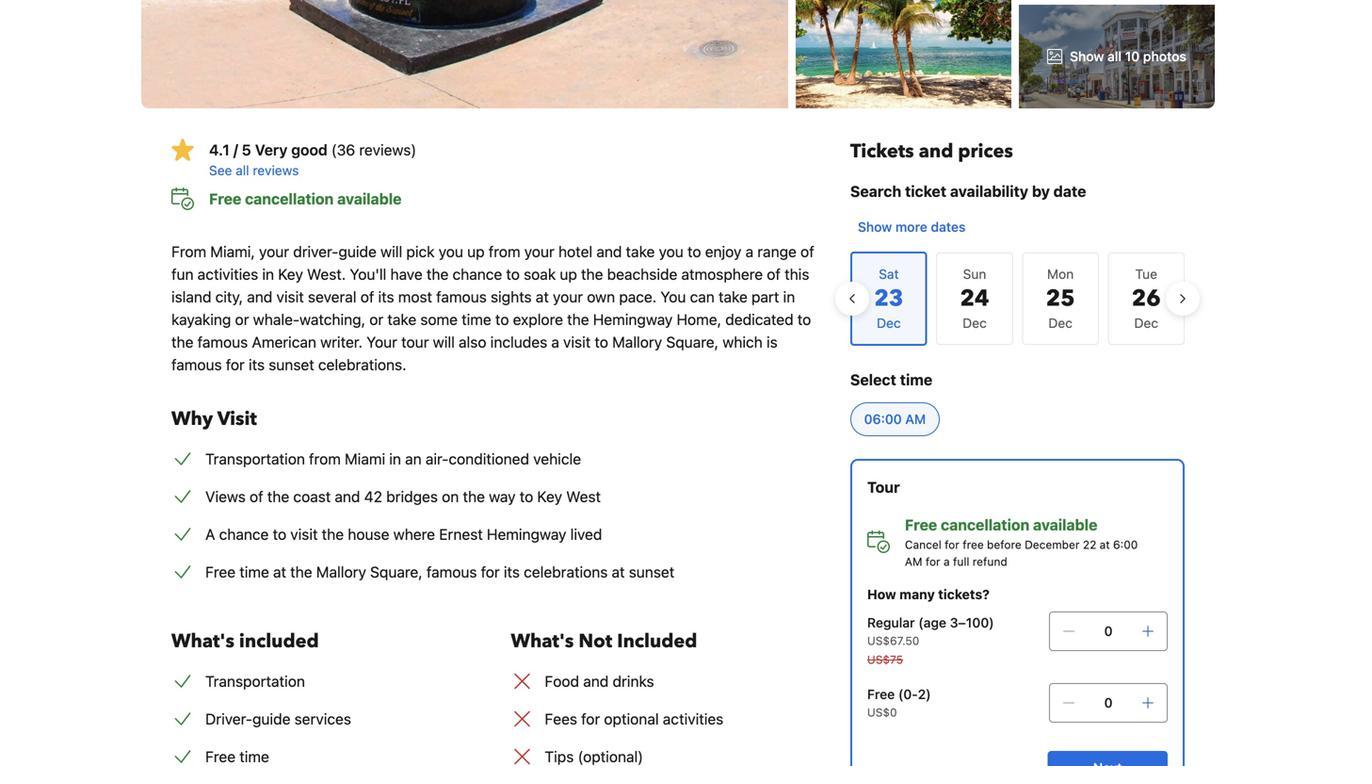 Task type: locate. For each thing, give the bounding box(es) containing it.
us$75
[[868, 653, 904, 666]]

0 vertical spatial am
[[906, 411, 926, 427]]

1 horizontal spatial key
[[538, 488, 563, 506]]

regular
[[868, 615, 915, 630]]

you right pick
[[439, 243, 464, 261]]

available
[[337, 190, 402, 208], [1034, 516, 1098, 534]]

its left celebrations
[[504, 563, 520, 581]]

1 vertical spatial chance
[[219, 525, 269, 543]]

0 horizontal spatial cancellation
[[245, 190, 334, 208]]

what's left included
[[171, 629, 235, 654]]

to right way
[[520, 488, 534, 506]]

what's
[[171, 629, 235, 654], [511, 629, 574, 654]]

free
[[209, 190, 242, 208], [905, 516, 938, 534], [205, 563, 236, 581], [868, 686, 895, 702], [205, 748, 236, 766]]

1 what's from the left
[[171, 629, 235, 654]]

free up us$0
[[868, 686, 895, 702]]

or up your
[[370, 310, 384, 328]]

you
[[439, 243, 464, 261], [659, 243, 684, 261]]

06:00 am
[[865, 411, 926, 427]]

hemingway inside from miami, your driver-guide will pick you up from your hotel and take you to enjoy a range of fun activities in key west. you'll have the chance to soak up the beachside atmosphere of this island city, and visit several of its most famous sights at your own pace. you can take part in kayaking or whale-watching, or take some time to explore the hemingway home, dedicated to the famous american writer. your tour will also includes a visit to mallory square, which is famous for its sunset celebrations.
[[593, 310, 673, 328]]

sunset down 'american'
[[269, 356, 314, 374]]

2 horizontal spatial take
[[719, 288, 748, 306]]

tickets?
[[939, 587, 990, 602]]

free down a
[[205, 563, 236, 581]]

1 vertical spatial sunset
[[629, 563, 675, 581]]

can
[[690, 288, 715, 306]]

pick
[[407, 243, 435, 261]]

show down search
[[858, 219, 893, 235]]

most
[[398, 288, 433, 306]]

am down cancel
[[905, 555, 923, 568]]

free for free time
[[205, 748, 236, 766]]

from
[[489, 243, 521, 261], [309, 450, 341, 468]]

1 you from the left
[[439, 243, 464, 261]]

1 vertical spatial key
[[538, 488, 563, 506]]

dec inside sun 24 dec
[[963, 315, 987, 331]]

cancellation inside 'free cancellation available cancel for free before december 22 at 6:00 am for a full refund'
[[941, 516, 1030, 534]]

coast
[[293, 488, 331, 506]]

time right the select
[[901, 371, 933, 389]]

square, down a chance to visit the house where ernest hemingway lived in the bottom left of the page
[[370, 563, 423, 581]]

a
[[746, 243, 754, 261], [552, 333, 560, 351], [944, 555, 950, 568]]

time up what's included
[[240, 563, 269, 581]]

1 vertical spatial 0
[[1105, 695, 1113, 710]]

0 horizontal spatial all
[[236, 163, 249, 178]]

writer.
[[320, 333, 363, 351]]

1 horizontal spatial show
[[1070, 49, 1105, 64]]

1 vertical spatial cancellation
[[941, 516, 1030, 534]]

2 you from the left
[[659, 243, 684, 261]]

1 horizontal spatial up
[[560, 265, 578, 283]]

select time
[[851, 371, 933, 389]]

26
[[1132, 283, 1162, 314]]

2 dec from the left
[[1049, 315, 1073, 331]]

take down atmosphere on the top right of page
[[719, 288, 748, 306]]

0 horizontal spatial dec
[[963, 315, 987, 331]]

take
[[626, 243, 655, 261], [719, 288, 748, 306], [388, 310, 417, 328]]

at right celebrations
[[612, 563, 625, 581]]

0 horizontal spatial or
[[235, 310, 249, 328]]

to up the sights
[[506, 265, 520, 283]]

a down explore
[[552, 333, 560, 351]]

will down some
[[433, 333, 455, 351]]

enjoy
[[706, 243, 742, 261]]

0 for regular (age 3–100)
[[1105, 623, 1113, 639]]

all inside 4.1 / 5 very good (36 reviews) see all reviews
[[236, 163, 249, 178]]

0 horizontal spatial you
[[439, 243, 464, 261]]

and up "ticket"
[[919, 139, 954, 164]]

fees for optional activities
[[545, 710, 724, 728]]

the right on
[[463, 488, 485, 506]]

american
[[252, 333, 317, 351]]

search
[[851, 182, 902, 200]]

cancellation down reviews
[[245, 190, 334, 208]]

west.
[[307, 265, 346, 283]]

will up 'have'
[[381, 243, 403, 261]]

why visit
[[171, 406, 257, 432]]

am right the 06:00 on the right
[[906, 411, 926, 427]]

0 horizontal spatial what's
[[171, 629, 235, 654]]

by
[[1033, 182, 1051, 200]]

1 horizontal spatial will
[[433, 333, 455, 351]]

mon
[[1048, 266, 1074, 282]]

5
[[242, 141, 251, 159]]

and right food
[[584, 672, 609, 690]]

air-
[[426, 450, 449, 468]]

1 vertical spatial in
[[784, 288, 796, 306]]

fun
[[171, 265, 194, 283]]

what's for what's included
[[171, 629, 235, 654]]

2 vertical spatial take
[[388, 310, 417, 328]]

fees
[[545, 710, 578, 728]]

1 horizontal spatial or
[[370, 310, 384, 328]]

0 vertical spatial mallory
[[613, 333, 663, 351]]

1 vertical spatial all
[[236, 163, 249, 178]]

available down reviews)
[[337, 190, 402, 208]]

guide up you'll
[[339, 243, 377, 261]]

0 for free (0-2)
[[1105, 695, 1113, 710]]

hemingway down way
[[487, 525, 567, 543]]

free down driver-
[[205, 748, 236, 766]]

included
[[239, 629, 319, 654]]

this
[[785, 265, 810, 283]]

for inside from miami, your driver-guide will pick you up from your hotel and take you to enjoy a range of fun activities in key west. you'll have the chance to soak up the beachside atmosphere of this island city, and visit several of its most famous sights at your own pace. you can take part in kayaking or whale-watching, or take some time to explore the hemingway home, dedicated to the famous american writer. your tour will also includes a visit to mallory square, which is famous for its sunset celebrations.
[[226, 356, 245, 374]]

in
[[262, 265, 274, 283], [784, 288, 796, 306], [389, 450, 401, 468]]

0 vertical spatial hemingway
[[593, 310, 673, 328]]

0 vertical spatial show
[[1070, 49, 1105, 64]]

0 vertical spatial in
[[262, 265, 274, 283]]

driver-
[[205, 710, 253, 728]]

for up full
[[945, 538, 960, 551]]

0 horizontal spatial key
[[278, 265, 303, 283]]

transportation from miami in an air-conditioned vehicle
[[205, 450, 581, 468]]

celebrations.
[[318, 356, 407, 374]]

(optional)
[[578, 748, 644, 766]]

free cancellation available
[[209, 190, 402, 208]]

is
[[767, 333, 778, 351]]

up down hotel
[[560, 265, 578, 283]]

mallory inside from miami, your driver-guide will pick you up from your hotel and take you to enjoy a range of fun activities in key west. you'll have the chance to soak up the beachside atmosphere of this island city, and visit several of its most famous sights at your own pace. you can take part in kayaking or whale-watching, or take some time to explore the hemingway home, dedicated to the famous american writer. your tour will also includes a visit to mallory square, which is famous for its sunset celebrations.
[[613, 333, 663, 351]]

1 horizontal spatial available
[[1034, 516, 1098, 534]]

0 horizontal spatial chance
[[219, 525, 269, 543]]

0 vertical spatial activities
[[198, 265, 258, 283]]

0 horizontal spatial up
[[468, 243, 485, 261]]

from up the sights
[[489, 243, 521, 261]]

0 vertical spatial guide
[[339, 243, 377, 261]]

dec for 25
[[1049, 315, 1073, 331]]

1 horizontal spatial what's
[[511, 629, 574, 654]]

time
[[462, 310, 492, 328], [901, 371, 933, 389], [240, 563, 269, 581], [240, 748, 269, 766]]

your up soak
[[525, 243, 555, 261]]

1 vertical spatial up
[[560, 265, 578, 283]]

the up included
[[290, 563, 312, 581]]

you
[[661, 288, 686, 306]]

1 vertical spatial will
[[433, 333, 455, 351]]

transportation down visit
[[205, 450, 305, 468]]

2 horizontal spatial a
[[944, 555, 950, 568]]

0 vertical spatial key
[[278, 265, 303, 283]]

reviews)
[[359, 141, 417, 159]]

or down city,
[[235, 310, 249, 328]]

take up 'beachside'
[[626, 243, 655, 261]]

1 vertical spatial activities
[[663, 710, 724, 728]]

2 or from the left
[[370, 310, 384, 328]]

2 what's from the left
[[511, 629, 574, 654]]

1 dec from the left
[[963, 315, 987, 331]]

1 horizontal spatial a
[[746, 243, 754, 261]]

time inside from miami, your driver-guide will pick you up from your hotel and take you to enjoy a range of fun activities in key west. you'll have the chance to soak up the beachside atmosphere of this island city, and visit several of its most famous sights at your own pace. you can take part in kayaking or whale-watching, or take some time to explore the hemingway home, dedicated to the famous american writer. your tour will also includes a visit to mallory square, which is famous for its sunset celebrations.
[[462, 310, 492, 328]]

mallory down house
[[316, 563, 366, 581]]

island
[[171, 288, 212, 306]]

have
[[391, 265, 423, 283]]

from up coast
[[309, 450, 341, 468]]

dec down 26
[[1135, 315, 1159, 331]]

guide up free time
[[253, 710, 291, 728]]

before
[[988, 538, 1022, 551]]

1 vertical spatial from
[[309, 450, 341, 468]]

2 horizontal spatial its
[[504, 563, 520, 581]]

own
[[587, 288, 615, 306]]

activities right optional
[[663, 710, 724, 728]]

atmosphere
[[682, 265, 763, 283]]

0 vertical spatial available
[[337, 190, 402, 208]]

miami,
[[210, 243, 255, 261]]

transportation
[[205, 450, 305, 468], [205, 672, 305, 690]]

key left 'west'
[[538, 488, 563, 506]]

1 vertical spatial show
[[858, 219, 893, 235]]

all left the 10
[[1108, 49, 1122, 64]]

1 transportation from the top
[[205, 450, 305, 468]]

visit
[[217, 406, 257, 432]]

1 horizontal spatial sunset
[[629, 563, 675, 581]]

chance
[[453, 265, 502, 283], [219, 525, 269, 543]]

1 horizontal spatial hemingway
[[593, 310, 673, 328]]

of right views
[[250, 488, 264, 506]]

(age
[[919, 615, 947, 630]]

hemingway down pace.
[[593, 310, 673, 328]]

1 horizontal spatial cancellation
[[941, 516, 1030, 534]]

key
[[278, 265, 303, 283], [538, 488, 563, 506]]

1 horizontal spatial guide
[[339, 243, 377, 261]]

its down 'american'
[[249, 356, 265, 374]]

1 horizontal spatial chance
[[453, 265, 502, 283]]

time up the also
[[462, 310, 492, 328]]

0 vertical spatial 0
[[1105, 623, 1113, 639]]

show left the 10
[[1070, 49, 1105, 64]]

0 horizontal spatial in
[[262, 265, 274, 283]]

and left 42
[[335, 488, 360, 506]]

available up december
[[1034, 516, 1098, 534]]

you up 'beachside'
[[659, 243, 684, 261]]

tips (optional)
[[545, 748, 644, 766]]

free inside 'free cancellation available cancel for free before december 22 at 6:00 am for a full refund'
[[905, 516, 938, 534]]

the down kayaking
[[171, 333, 194, 351]]

0 horizontal spatial hemingway
[[487, 525, 567, 543]]

to down the own
[[595, 333, 609, 351]]

0 vertical spatial square,
[[667, 333, 719, 351]]

not
[[579, 629, 613, 654]]

way
[[489, 488, 516, 506]]

take up the tour
[[388, 310, 417, 328]]

all down 5
[[236, 163, 249, 178]]

and up whale- on the left
[[247, 288, 273, 306]]

a left full
[[944, 555, 950, 568]]

regular (age 3–100) us$67.50
[[868, 615, 995, 647]]

0 vertical spatial transportation
[[205, 450, 305, 468]]

1 vertical spatial square,
[[370, 563, 423, 581]]

0 vertical spatial chance
[[453, 265, 502, 283]]

chance right a
[[219, 525, 269, 543]]

available for free cancellation available
[[337, 190, 402, 208]]

3 dec from the left
[[1135, 315, 1159, 331]]

where
[[394, 525, 435, 543]]

0 vertical spatial from
[[489, 243, 521, 261]]

1 horizontal spatial you
[[659, 243, 684, 261]]

all
[[1108, 49, 1122, 64], [236, 163, 249, 178]]

show
[[1070, 49, 1105, 64], [858, 219, 893, 235]]

2 0 from the top
[[1105, 695, 1113, 710]]

dec inside tue 26 dec
[[1135, 315, 1159, 331]]

free inside free (0-2) us$0
[[868, 686, 895, 702]]

dates
[[931, 219, 966, 235]]

0 vertical spatial up
[[468, 243, 485, 261]]

0 horizontal spatial available
[[337, 190, 402, 208]]

0 horizontal spatial take
[[388, 310, 417, 328]]

celebrations
[[524, 563, 608, 581]]

show for show more dates
[[858, 219, 893, 235]]

1 horizontal spatial all
[[1108, 49, 1122, 64]]

search ticket availability by date
[[851, 182, 1087, 200]]

mallory down pace.
[[613, 333, 663, 351]]

some
[[421, 310, 458, 328]]

at right 22
[[1100, 538, 1111, 551]]

1 vertical spatial its
[[249, 356, 265, 374]]

0 horizontal spatial its
[[249, 356, 265, 374]]

chance inside from miami, your driver-guide will pick you up from your hotel and take you to enjoy a range of fun activities in key west. you'll have the chance to soak up the beachside atmosphere of this island city, and visit several of its most famous sights at your own pace. you can take part in kayaking or whale-watching, or take some time to explore the hemingway home, dedicated to the famous american writer. your tour will also includes a visit to mallory square, which is famous for its sunset celebrations.
[[453, 265, 502, 283]]

dec inside mon 25 dec
[[1049, 315, 1073, 331]]

0 horizontal spatial from
[[309, 450, 341, 468]]

1 horizontal spatial in
[[389, 450, 401, 468]]

from
[[171, 243, 206, 261]]

1 horizontal spatial square,
[[667, 333, 719, 351]]

for right 'fees'
[[582, 710, 600, 728]]

up
[[468, 243, 485, 261], [560, 265, 578, 283]]

1 horizontal spatial take
[[626, 243, 655, 261]]

what's for what's not included
[[511, 629, 574, 654]]

0 horizontal spatial mallory
[[316, 563, 366, 581]]

1 horizontal spatial its
[[378, 288, 394, 306]]

in up whale- on the left
[[262, 265, 274, 283]]

sunset up "included" at bottom
[[629, 563, 675, 581]]

10
[[1126, 49, 1140, 64]]

what's up food
[[511, 629, 574, 654]]

0 horizontal spatial sunset
[[269, 356, 314, 374]]

0 horizontal spatial guide
[[253, 710, 291, 728]]

a inside 'free cancellation available cancel for free before december 22 at 6:00 am for a full refund'
[[944, 555, 950, 568]]

dec for 24
[[963, 315, 987, 331]]

time down driver-guide services
[[240, 748, 269, 766]]

show inside button
[[858, 219, 893, 235]]

1 horizontal spatial dec
[[1049, 315, 1073, 331]]

transportation down what's included
[[205, 672, 305, 690]]

chance up the sights
[[453, 265, 502, 283]]

(0-
[[899, 686, 918, 702]]

0 horizontal spatial will
[[381, 243, 403, 261]]

2 vertical spatial a
[[944, 555, 950, 568]]

for
[[226, 356, 245, 374], [945, 538, 960, 551], [926, 555, 941, 568], [481, 563, 500, 581], [582, 710, 600, 728]]

0 vertical spatial sunset
[[269, 356, 314, 374]]

0 horizontal spatial show
[[858, 219, 893, 235]]

region
[[836, 244, 1200, 353]]

its down you'll
[[378, 288, 394, 306]]

0 horizontal spatial a
[[552, 333, 560, 351]]

2 horizontal spatial dec
[[1135, 315, 1159, 331]]

a right enjoy
[[746, 243, 754, 261]]

1 vertical spatial available
[[1034, 516, 1098, 534]]

in left an
[[389, 450, 401, 468]]

visit up whale- on the left
[[277, 288, 304, 306]]

am
[[906, 411, 926, 427], [905, 555, 923, 568]]

dec down 24
[[963, 315, 987, 331]]

driver-
[[293, 243, 339, 261]]

1 horizontal spatial from
[[489, 243, 521, 261]]

square, inside from miami, your driver-guide will pick you up from your hotel and take you to enjoy a range of fun activities in key west. you'll have the chance to soak up the beachside atmosphere of this island city, and visit several of its most famous sights at your own pace. you can take part in kayaking or whale-watching, or take some time to explore the hemingway home, dedicated to the famous american writer. your tour will also includes a visit to mallory square, which is famous for its sunset celebrations.
[[667, 333, 719, 351]]

in right the part
[[784, 288, 796, 306]]

your
[[259, 243, 289, 261], [525, 243, 555, 261], [553, 288, 583, 306]]

visit down the own
[[564, 333, 591, 351]]

hemingway
[[593, 310, 673, 328], [487, 525, 567, 543]]

transportation for transportation
[[205, 672, 305, 690]]

2 vertical spatial visit
[[291, 525, 318, 543]]

0
[[1105, 623, 1113, 639], [1105, 695, 1113, 710]]

1 vertical spatial am
[[905, 555, 923, 568]]

free for free cancellation available
[[209, 190, 242, 208]]

dec down 25
[[1049, 315, 1073, 331]]

for up visit
[[226, 356, 245, 374]]

famous
[[436, 288, 487, 306], [198, 333, 248, 351], [171, 356, 222, 374], [427, 563, 477, 581]]

0 vertical spatial cancellation
[[245, 190, 334, 208]]

time for free time
[[240, 748, 269, 766]]

0 vertical spatial its
[[378, 288, 394, 306]]

visit down coast
[[291, 525, 318, 543]]

ticket
[[906, 182, 947, 200]]

at down soak
[[536, 288, 549, 306]]

0 horizontal spatial activities
[[198, 265, 258, 283]]

1 0 from the top
[[1105, 623, 1113, 639]]

2 transportation from the top
[[205, 672, 305, 690]]

1 vertical spatial transportation
[[205, 672, 305, 690]]

square, down the home,
[[667, 333, 719, 351]]

activities up city,
[[198, 265, 258, 283]]

available inside 'free cancellation available cancel for free before december 22 at 6:00 am for a full refund'
[[1034, 516, 1098, 534]]

or
[[235, 310, 249, 328], [370, 310, 384, 328]]

free up cancel
[[905, 516, 938, 534]]

free down see
[[209, 190, 242, 208]]

0 vertical spatial all
[[1108, 49, 1122, 64]]

see
[[209, 163, 232, 178]]

1 vertical spatial take
[[719, 288, 748, 306]]

cancellation up free
[[941, 516, 1030, 534]]



Task type: describe. For each thing, give the bounding box(es) containing it.
from miami, your driver-guide will pick you up from your hotel and take you to enjoy a range of fun activities in key west. you'll have the chance to soak up the beachside atmosphere of this island city, and visit several of its most famous sights at your own pace. you can take part in kayaking or whale-watching, or take some time to explore the hemingway home, dedicated to the famous american writer. your tour will also includes a visit to mallory square, which is famous for its sunset celebrations.
[[171, 243, 815, 374]]

dedicated
[[726, 310, 794, 328]]

free for free (0-2) us$0
[[868, 686, 895, 702]]

time for free time at the mallory square, famous for its celebrations at sunset
[[240, 563, 269, 581]]

see all reviews button
[[209, 161, 821, 180]]

2 horizontal spatial in
[[784, 288, 796, 306]]

1 vertical spatial visit
[[564, 333, 591, 351]]

available for free cancellation available cancel for free before december 22 at 6:00 am for a full refund
[[1034, 516, 1098, 534]]

free for free time at the mallory square, famous for its celebrations at sunset
[[205, 563, 236, 581]]

0 vertical spatial take
[[626, 243, 655, 261]]

refund
[[973, 555, 1008, 568]]

4.1 / 5 very good (36 reviews) see all reviews
[[209, 141, 417, 178]]

the left house
[[322, 525, 344, 543]]

sunset inside from miami, your driver-guide will pick you up from your hotel and take you to enjoy a range of fun activities in key west. you'll have the chance to soak up the beachside atmosphere of this island city, and visit several of its most famous sights at your own pace. you can take part in kayaking or whale-watching, or take some time to explore the hemingway home, dedicated to the famous american writer. your tour will also includes a visit to mallory square, which is famous for its sunset celebrations.
[[269, 356, 314, 374]]

to left enjoy
[[688, 243, 702, 261]]

kayaking
[[171, 310, 231, 328]]

drinks
[[613, 672, 655, 690]]

what's included
[[171, 629, 319, 654]]

0 horizontal spatial square,
[[370, 563, 423, 581]]

42
[[364, 488, 383, 506]]

on
[[442, 488, 459, 506]]

from inside from miami, your driver-guide will pick you up from your hotel and take you to enjoy a range of fun activities in key west. you'll have the chance to soak up the beachside atmosphere of this island city, and visit several of its most famous sights at your own pace. you can take part in kayaking or whale-watching, or take some time to explore the hemingway home, dedicated to the famous american writer. your tour will also includes a visit to mallory square, which is famous for its sunset celebrations.
[[489, 243, 521, 261]]

6:00
[[1114, 538, 1139, 551]]

food and drinks
[[545, 672, 655, 690]]

us$67.50
[[868, 634, 920, 647]]

more
[[896, 219, 928, 235]]

which
[[723, 333, 763, 351]]

tickets
[[851, 139, 915, 164]]

0 vertical spatial will
[[381, 243, 403, 261]]

time for select time
[[901, 371, 933, 389]]

why
[[171, 406, 213, 432]]

your right miami,
[[259, 243, 289, 261]]

sun 24 dec
[[961, 266, 990, 331]]

services
[[295, 710, 351, 728]]

sun
[[964, 266, 987, 282]]

3–100)
[[950, 615, 995, 630]]

the left coast
[[267, 488, 290, 506]]

home,
[[677, 310, 722, 328]]

many
[[900, 587, 935, 602]]

free (0-2) us$0
[[868, 686, 932, 719]]

tour
[[868, 478, 901, 496]]

key inside from miami, your driver-guide will pick you up from your hotel and take you to enjoy a range of fun activities in key west. you'll have the chance to soak up the beachside atmosphere of this island city, and visit several of its most famous sights at your own pace. you can take part in kayaking or whale-watching, or take some time to explore the hemingway home, dedicated to the famous american writer. your tour will also includes a visit to mallory square, which is famous for its sunset celebrations.
[[278, 265, 303, 283]]

watching,
[[300, 310, 366, 328]]

soak
[[524, 265, 556, 283]]

how
[[868, 587, 897, 602]]

to right a
[[273, 525, 287, 543]]

tickets and prices
[[851, 139, 1014, 164]]

full
[[954, 555, 970, 568]]

activities inside from miami, your driver-guide will pick you up from your hotel and take you to enjoy a range of fun activities in key west. you'll have the chance to soak up the beachside atmosphere of this island city, and visit several of its most famous sights at your own pace. you can take part in kayaking or whale-watching, or take some time to explore the hemingway home, dedicated to the famous american writer. your tour will also includes a visit to mallory square, which is famous for its sunset celebrations.
[[198, 265, 258, 283]]

transportation for transportation from miami in an air-conditioned vehicle
[[205, 450, 305, 468]]

how many tickets?
[[868, 587, 990, 602]]

at inside 'free cancellation available cancel for free before december 22 at 6:00 am for a full refund'
[[1100, 538, 1111, 551]]

sights
[[491, 288, 532, 306]]

guide inside from miami, your driver-guide will pick you up from your hotel and take you to enjoy a range of fun activities in key west. you'll have the chance to soak up the beachside atmosphere of this island city, and visit several of its most famous sights at your own pace. you can take part in kayaking or whale-watching, or take some time to explore the hemingway home, dedicated to the famous american writer. your tour will also includes a visit to mallory square, which is famous for its sunset celebrations.
[[339, 243, 377, 261]]

tue
[[1136, 266, 1158, 282]]

(36
[[332, 141, 355, 159]]

tour
[[402, 333, 429, 351]]

includes
[[491, 333, 548, 351]]

pace.
[[619, 288, 657, 306]]

to down the sights
[[496, 310, 509, 328]]

range
[[758, 243, 797, 261]]

1 horizontal spatial activities
[[663, 710, 724, 728]]

and right hotel
[[597, 243, 622, 261]]

of down you'll
[[361, 288, 374, 306]]

explore
[[513, 310, 563, 328]]

your left the own
[[553, 288, 583, 306]]

driver-guide services
[[205, 710, 351, 728]]

0 vertical spatial visit
[[277, 288, 304, 306]]

for down cancel
[[926, 555, 941, 568]]

an
[[405, 450, 422, 468]]

included
[[617, 629, 698, 654]]

west
[[567, 488, 601, 506]]

miami
[[345, 450, 386, 468]]

house
[[348, 525, 390, 543]]

show for show all 10 photos
[[1070, 49, 1105, 64]]

2 vertical spatial in
[[389, 450, 401, 468]]

free time
[[205, 748, 269, 766]]

hotel
[[559, 243, 593, 261]]

free for free cancellation available cancel for free before december 22 at 6:00 am for a full refund
[[905, 516, 938, 534]]

am inside 'free cancellation available cancel for free before december 22 at 6:00 am for a full refund'
[[905, 555, 923, 568]]

dec for 26
[[1135, 315, 1159, 331]]

vehicle
[[534, 450, 581, 468]]

1 vertical spatial mallory
[[316, 563, 366, 581]]

cancellation for free cancellation available cancel for free before december 22 at 6:00 am for a full refund
[[941, 516, 1030, 534]]

2 vertical spatial its
[[504, 563, 520, 581]]

/
[[234, 141, 238, 159]]

region containing 24
[[836, 244, 1200, 353]]

free
[[963, 538, 984, 551]]

select
[[851, 371, 897, 389]]

also
[[459, 333, 487, 351]]

good
[[291, 141, 328, 159]]

1 vertical spatial hemingway
[[487, 525, 567, 543]]

the down the own
[[567, 310, 589, 328]]

1 or from the left
[[235, 310, 249, 328]]

tue 26 dec
[[1132, 266, 1162, 331]]

you'll
[[350, 265, 387, 283]]

of up this
[[801, 243, 815, 261]]

25
[[1046, 283, 1076, 314]]

show more dates
[[858, 219, 966, 235]]

a
[[205, 525, 215, 543]]

lived
[[571, 525, 602, 543]]

for down ernest
[[481, 563, 500, 581]]

at inside from miami, your driver-guide will pick you up from your hotel and take you to enjoy a range of fun activities in key west. you'll have the chance to soak up the beachside atmosphere of this island city, and visit several of its most famous sights at your own pace. you can take part in kayaking or whale-watching, or take some time to explore the hemingway home, dedicated to the famous american writer. your tour will also includes a visit to mallory square, which is famous for its sunset celebrations.
[[536, 288, 549, 306]]

1 vertical spatial guide
[[253, 710, 291, 728]]

december
[[1025, 538, 1080, 551]]

optional
[[604, 710, 659, 728]]

22
[[1083, 538, 1097, 551]]

date
[[1054, 182, 1087, 200]]

views of the coast and 42 bridges on the way to key west
[[205, 488, 601, 506]]

bridges
[[387, 488, 438, 506]]

availability
[[951, 182, 1029, 200]]

cancellation for free cancellation available
[[245, 190, 334, 208]]

at up included
[[273, 563, 286, 581]]

the down pick
[[427, 265, 449, 283]]

24
[[961, 283, 990, 314]]

06:00
[[865, 411, 902, 427]]

the up the own
[[581, 265, 604, 283]]

1 vertical spatial a
[[552, 333, 560, 351]]

of down range at the right top
[[767, 265, 781, 283]]

show all 10 photos
[[1070, 49, 1187, 64]]

to right dedicated
[[798, 310, 812, 328]]

whale-
[[253, 310, 300, 328]]

us$0
[[868, 706, 898, 719]]



Task type: vqa. For each thing, say whether or not it's contained in the screenshot.
American
yes



